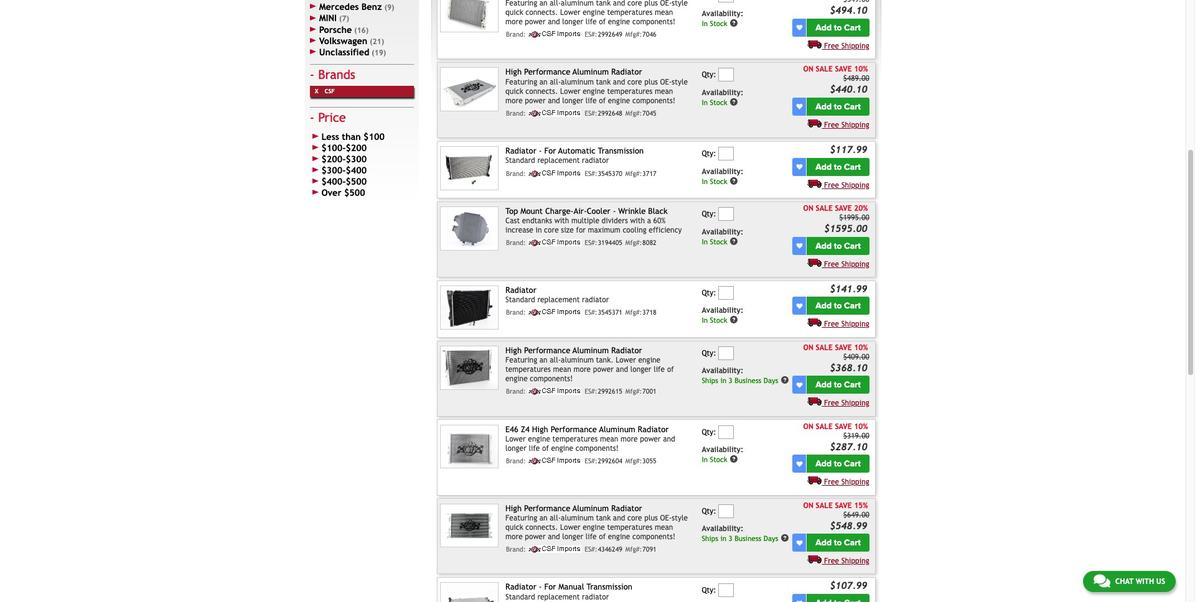 Task type: locate. For each thing, give the bounding box(es) containing it.
8 to from the top
[[834, 538, 842, 549]]

$649.00
[[843, 511, 870, 520]]

free shipping
[[824, 42, 870, 50], [824, 121, 870, 129], [824, 181, 870, 190], [824, 260, 870, 269], [824, 320, 870, 329], [824, 399, 870, 408], [824, 478, 870, 487], [824, 557, 870, 566]]

3 to from the top
[[834, 162, 842, 172]]

stock for e46 z4 high performance aluminum radiator
[[710, 456, 728, 464]]

1 mfg#: from the top
[[626, 30, 642, 38]]

on sale save 20% $1995.00 $1595.00
[[804, 204, 870, 234]]

1 vertical spatial transmission
[[587, 583, 633, 592]]

temperatures
[[607, 8, 653, 17], [607, 87, 653, 96], [506, 366, 551, 374], [553, 435, 598, 444], [607, 524, 653, 532]]

mfg#: left 7001
[[626, 388, 642, 396]]

2 vertical spatial in
[[721, 535, 727, 543]]

add down $494.10
[[816, 22, 832, 33]]

es#: left 2992604
[[585, 458, 598, 465]]

1 vertical spatial style
[[672, 78, 688, 86]]

sale up $287.10
[[816, 423, 833, 431]]

3718
[[643, 309, 657, 316]]

on sale save 15% $649.00 $548.99
[[804, 502, 870, 531]]

free shipping image for $1595.00
[[808, 258, 822, 267]]

2 add to wish list image from the top
[[797, 104, 803, 110]]

1 vertical spatial high performance aluminum radiator featuring an all-aluminum tank and core plus oe-style quick connects. lower engine temperatures mean more power and longer life of engine components!
[[506, 504, 688, 542]]

shipping up '$489.00'
[[842, 42, 870, 50]]

csf - corporate logo image up radiator - for automatic transmission link
[[528, 109, 582, 117]]

es#: for es#: 4346249 mfg#: 7091
[[585, 546, 598, 554]]

1 vertical spatial standard
[[506, 296, 535, 305]]

porsche
[[319, 24, 352, 35]]

0 vertical spatial oe-
[[660, 0, 672, 7]]

oe- for $440.10
[[660, 78, 672, 86]]

temperatures down e46 z4 high performance aluminum radiator link
[[553, 435, 598, 444]]

an inside high performance aluminum radiator featuring an all-aluminum tank. lower engine temperatures mean more power and longer life of engine components!
[[540, 356, 548, 365]]

save inside on sale save 10% $489.00 $440.10
[[835, 65, 852, 74]]

manual
[[559, 583, 584, 592]]

4 availability: in stock from the top
[[702, 228, 744, 246]]

3 connects. from the top
[[526, 524, 558, 532]]

4 availability: from the top
[[702, 228, 744, 236]]

on inside on sale save 15% $649.00 $548.99
[[804, 502, 814, 510]]

wrinkle
[[619, 207, 646, 216]]

4 free shipping from the top
[[824, 260, 870, 269]]

qty: for es#: 3194405 mfg#: 8082
[[702, 210, 716, 219]]

1 vertical spatial in
[[721, 377, 727, 385]]

aluminum inside the featuring an all-aluminum tank and core plus oe-style quick connects. lower engine temperatures mean more power and longer life of engine components!
[[561, 0, 594, 7]]

1 vertical spatial business
[[735, 535, 762, 543]]

temperatures up es#: 2992649 mfg#: 7046
[[607, 8, 653, 17]]

2 vertical spatial radiator
[[582, 593, 609, 602]]

add to wish list image
[[797, 164, 803, 170], [797, 243, 803, 249], [797, 461, 803, 467]]

cart down '$117.99'
[[844, 162, 861, 172]]

transmission for manual
[[587, 583, 633, 592]]

to for third add to cart button from the top of the page
[[834, 162, 842, 172]]

qty: for es#: 2992615 mfg#: 7001
[[702, 349, 716, 358]]

0 vertical spatial ships
[[702, 377, 719, 385]]

8 brand: from the top
[[506, 546, 526, 554]]

free shipping image down on sale save 10% $489.00 $440.10
[[808, 119, 822, 128]]

sale for $368.10
[[816, 344, 833, 352]]

1 vertical spatial quick
[[506, 87, 523, 96]]

2 an from the top
[[540, 78, 548, 86]]

tank for $548.99
[[596, 514, 611, 523]]

shipping up $319.00
[[842, 399, 870, 408]]

60%
[[654, 217, 666, 226]]

aluminum inside high performance aluminum radiator featuring an all-aluminum tank. lower engine temperatures mean more power and longer life of engine components!
[[561, 356, 594, 365]]

10% inside on sale save 10% $489.00 $440.10
[[854, 65, 868, 74]]

add to wish list image for 5th add to cart button
[[797, 303, 803, 309]]

on inside on sale save 20% $1995.00 $1595.00
[[804, 204, 814, 213]]

brand: down increase
[[506, 239, 526, 247]]

free up $141.99
[[824, 260, 839, 269]]

performance inside high performance aluminum radiator featuring an all-aluminum tank. lower engine temperatures mean more power and longer life of engine components!
[[524, 346, 571, 355]]

radiator up 3545370 at the right
[[582, 157, 609, 165]]

z4
[[521, 425, 530, 434]]

question sign image for es#: 2992604 mfg#: 3055
[[730, 455, 739, 464]]

$300-$400 link
[[310, 165, 414, 176]]

2 standard from the top
[[506, 296, 535, 305]]

es#: down for
[[585, 239, 598, 247]]

high inside high performance aluminum radiator featuring an all-aluminum tank. lower engine temperatures mean more power and longer life of engine components!
[[506, 346, 522, 355]]

on inside 'on sale save 10% $319.00 $287.10'
[[804, 423, 814, 431]]

1 es#: from the top
[[585, 30, 598, 38]]

replacement inside radiator - for manual transmission standard replacement radiator
[[538, 593, 580, 602]]

3 cart from the top
[[844, 162, 861, 172]]

(19)
[[372, 49, 386, 57]]

4 add to wish list image from the top
[[797, 382, 803, 388]]

sale inside on sale save 15% $649.00 $548.99
[[816, 502, 833, 510]]

free shipping for free shipping icon corresponding to $548.99
[[824, 557, 870, 566]]

style for $548.99
[[672, 514, 688, 523]]

engine
[[583, 8, 605, 17], [608, 17, 630, 26], [583, 87, 605, 96], [608, 96, 630, 105], [639, 356, 661, 365], [506, 375, 528, 384], [528, 435, 550, 444], [551, 445, 574, 453], [583, 524, 605, 532], [608, 533, 630, 542]]

to for fifth add to cart button from the bottom
[[834, 241, 842, 251]]

1 availability: from the top
[[702, 9, 744, 18]]

high right es#2992648 - 7045 - high performance aluminum radiator - featuring an all-aluminum tank and core plus oe-style quick connects. lower engine temperatures mean more power and longer life of engine components! - csf - bmw image
[[506, 67, 522, 77]]

sale inside on sale save 10% $409.00 $368.10
[[816, 344, 833, 352]]

featuring right the es#2992649 - 7046 - high performance aluminum radiator - featuring an all-aluminum tank and core plus oe-style quick connects. lower engine temperatures mean more power and longer life of engine components! - csf - bmw image
[[506, 0, 537, 7]]

transmission up es#: 3545370 mfg#: 3717
[[598, 146, 644, 156]]

3545370
[[598, 170, 623, 177]]

less than $100 $100-$200 $200-$300 $300-$400 $400-$500 over $500
[[322, 132, 385, 198]]

es#: 3545371 mfg#: 3718
[[585, 309, 657, 316]]

save inside 'on sale save 10% $319.00 $287.10'
[[835, 423, 852, 431]]

5 cart from the top
[[844, 301, 861, 312]]

free shipping for free shipping image associated with $141.99
[[824, 320, 870, 329]]

0 vertical spatial tank
[[596, 0, 611, 7]]

$100
[[364, 132, 385, 142]]

add to cart
[[816, 22, 861, 33], [816, 101, 861, 112], [816, 162, 861, 172], [816, 241, 861, 251], [816, 301, 861, 312], [816, 380, 861, 391], [816, 459, 861, 470], [816, 538, 861, 549]]

0 vertical spatial quick
[[506, 8, 523, 17]]

2 3 from the top
[[729, 535, 733, 543]]

multiple
[[572, 217, 600, 226]]

sale inside on sale save 20% $1995.00 $1595.00
[[816, 204, 833, 213]]

add
[[816, 22, 832, 33], [816, 101, 832, 112], [816, 162, 832, 172], [816, 241, 832, 251], [816, 301, 832, 312], [816, 380, 832, 391], [816, 459, 832, 470], [816, 538, 832, 549]]

20%
[[854, 204, 868, 213]]

in inside top mount charge-air-cooler - wrinkle black cast endtanks with multiple dividers with a 60% increase in core size for maximum cooling efficiency
[[536, 226, 542, 235]]

1 tank from the top
[[596, 0, 611, 7]]

availability: ships in 3 business days for $368.10
[[702, 367, 779, 385]]

in
[[536, 226, 542, 235], [721, 377, 727, 385], [721, 535, 727, 543]]

3 aluminum from the top
[[561, 356, 594, 365]]

2 add to cart button from the top
[[807, 98, 870, 116]]

qty: for es#: 3545371 mfg#: 3718
[[702, 289, 716, 298]]

2 vertical spatial plus
[[645, 514, 658, 523]]

0 vertical spatial days
[[764, 377, 779, 385]]

aluminum inside high performance aluminum radiator featuring an all-aluminum tank. lower engine temperatures mean more power and longer life of engine components!
[[573, 346, 609, 355]]

1 replacement from the top
[[538, 157, 580, 165]]

4 free shipping image from the top
[[808, 476, 822, 485]]

replacement
[[538, 157, 580, 165], [538, 296, 580, 305], [538, 593, 580, 602]]

transmission down 4346249
[[587, 583, 633, 592]]

- inside "radiator - for automatic transmission standard replacement radiator"
[[539, 146, 542, 156]]

1 vertical spatial $500
[[344, 188, 365, 198]]

8 add from the top
[[816, 538, 832, 549]]

2 mfg#: from the top
[[626, 109, 642, 117]]

automatic
[[559, 146, 596, 156]]

style for $440.10
[[672, 78, 688, 86]]

tank up 2992648
[[596, 78, 611, 86]]

sale up $1595.00
[[816, 204, 833, 213]]

0 vertical spatial radiator
[[582, 157, 609, 165]]

radiator up 3055
[[638, 425, 669, 434]]

stock for top mount charge-air-cooler - wrinkle black
[[710, 237, 728, 246]]

add to wish list image
[[797, 25, 803, 31], [797, 104, 803, 110], [797, 303, 803, 309], [797, 382, 803, 388], [797, 540, 803, 546], [797, 601, 803, 603]]

es#4346249 - 7091 - high performance aluminum radiator - featuring an all-aluminum tank and core plus oe-style quick connects. lower engine temperatures mean more power and longer life of engine components! - csf - audi image
[[440, 504, 499, 548]]

$100-
[[322, 143, 346, 153]]

with
[[555, 217, 569, 226], [630, 217, 645, 226], [1136, 578, 1155, 587]]

less
[[322, 132, 339, 142]]

high performance aluminum radiator link for $548.99
[[506, 504, 642, 513]]

es#3545369 - 3716 - radiator - for manual transmission  - standard replacement radiator - csf - bmw image
[[440, 583, 499, 603]]

0 vertical spatial availability: ships in 3 business days
[[702, 367, 779, 385]]

$368.10
[[830, 362, 868, 373]]

es#: for es#: 3194405 mfg#: 8082
[[585, 239, 598, 247]]

0 horizontal spatial with
[[555, 217, 569, 226]]

engine down e46 z4 high performance aluminum radiator link
[[551, 445, 574, 453]]

standard for manual
[[506, 593, 535, 602]]

csf - corporate logo image down the featuring an all-aluminum tank and core plus oe-style quick connects. lower engine temperatures mean more power and longer life of engine components!
[[528, 30, 582, 38]]

0 vertical spatial $500
[[346, 176, 367, 187]]

ships for $548.99
[[702, 535, 719, 543]]

3 sale from the top
[[816, 344, 833, 352]]

mfg#: left 3718
[[626, 309, 642, 316]]

radiator inside "radiator - for automatic transmission standard replacement radiator"
[[506, 146, 537, 156]]

on sale save 10% $489.00 $440.10
[[804, 65, 870, 95]]

style inside the featuring an all-aluminum tank and core plus oe-style quick connects. lower engine temperatures mean more power and longer life of engine components!
[[672, 0, 688, 7]]

None text field
[[719, 0, 734, 3], [719, 68, 734, 82], [719, 207, 734, 221], [719, 347, 734, 360], [719, 584, 734, 598], [719, 0, 734, 3], [719, 68, 734, 82], [719, 207, 734, 221], [719, 347, 734, 360], [719, 584, 734, 598]]

cart down $548.99
[[844, 538, 861, 549]]

radiator inside radiator - for manual transmission standard replacement radiator
[[582, 593, 609, 602]]

$440.10
[[830, 84, 868, 95]]

1 on from the top
[[804, 65, 814, 74]]

radiator up tank.
[[611, 346, 642, 355]]

standard inside radiator standard replacement radiator
[[506, 296, 535, 305]]

2 days from the top
[[764, 535, 779, 543]]

1 vertical spatial days
[[764, 535, 779, 543]]

brand: down radiator link
[[506, 309, 526, 316]]

life inside the e46 z4 high performance aluminum radiator lower engine temperatures mean more power and longer life of engine components!
[[529, 445, 540, 453]]

plus inside the featuring an all-aluminum tank and core plus oe-style quick connects. lower engine temperatures mean more power and longer life of engine components!
[[645, 0, 658, 7]]

sale inside on sale save 10% $489.00 $440.10
[[816, 65, 833, 74]]

mean inside the e46 z4 high performance aluminum radiator lower engine temperatures mean more power and longer life of engine components!
[[600, 435, 619, 444]]

2 featuring from the top
[[506, 78, 537, 86]]

life up "es#: 2992648 mfg#: 7045"
[[586, 96, 597, 105]]

csf - corporate logo image up radiator - for manual transmission link
[[528, 546, 582, 554]]

es#: for es#: 2992615 mfg#: 7001
[[585, 388, 598, 396]]

cart for third add to cart button from the top of the page
[[844, 162, 861, 172]]

in for high performance aluminum radiator
[[702, 98, 708, 107]]

6 brand: from the top
[[506, 388, 526, 396]]

1 radiator from the top
[[582, 157, 609, 165]]

to down '$117.99'
[[834, 162, 842, 172]]

10%
[[854, 65, 868, 74], [854, 344, 868, 352], [854, 423, 868, 431]]

7045
[[643, 109, 657, 117]]

1 quick from the top
[[506, 8, 523, 17]]

0 vertical spatial free shipping image
[[808, 40, 822, 49]]

radiator
[[582, 157, 609, 165], [582, 296, 609, 305], [582, 593, 609, 602]]

high for $548.99
[[506, 504, 522, 513]]

- left manual on the left bottom of page
[[539, 583, 542, 592]]

2 high performance aluminum radiator featuring an all-aluminum tank and core plus oe-style quick connects. lower engine temperatures mean more power and longer life of engine components! from the top
[[506, 504, 688, 542]]

0 vertical spatial high performance aluminum radiator featuring an all-aluminum tank and core plus oe-style quick connects. lower engine temperatures mean more power and longer life of engine components!
[[506, 67, 688, 105]]

$400-$500 link
[[310, 176, 414, 188]]

on inside on sale save 10% $409.00 $368.10
[[804, 344, 814, 352]]

- inside top mount charge-air-cooler - wrinkle black cast endtanks with multiple dividers with a 60% increase in core size for maximum cooling efficiency
[[613, 207, 616, 216]]

mfg#: left the 3717
[[626, 170, 642, 177]]

1 save from the top
[[835, 65, 852, 74]]

to for 5th add to cart button
[[834, 301, 842, 312]]

8 mfg#: from the top
[[626, 546, 642, 554]]

0 vertical spatial plus
[[645, 0, 658, 7]]

availability: in stock
[[702, 9, 744, 28], [702, 88, 744, 107], [702, 167, 744, 186], [702, 228, 744, 246], [702, 307, 744, 325], [702, 446, 744, 464]]

cart for 2nd add to cart button from the top
[[844, 101, 861, 112]]

es#: left 3545370 at the right
[[585, 170, 598, 177]]

1 vertical spatial replacement
[[538, 296, 580, 305]]

add to cart down $440.10
[[816, 101, 861, 112]]

aluminum for $440.10
[[561, 78, 594, 86]]

1 vertical spatial 3
[[729, 535, 733, 543]]

all- inside high performance aluminum radiator featuring an all-aluminum tank. lower engine temperatures mean more power and longer life of engine components!
[[550, 356, 561, 365]]

0 vertical spatial 10%
[[854, 65, 868, 74]]

aluminum for $368.10
[[561, 356, 594, 365]]

es#2992615 - 7001 - high performance aluminum radiator - featuring an all-aluminum tank. lower engine temperatures mean more power and longer life of engine components! - csf - bmw image
[[440, 346, 499, 390]]

0 vertical spatial connects.
[[526, 8, 558, 17]]

an
[[540, 0, 548, 7], [540, 78, 548, 86], [540, 356, 548, 365], [540, 514, 548, 523]]

5 save from the top
[[835, 502, 852, 510]]

chat with us
[[1116, 578, 1166, 587]]

0 vertical spatial for
[[544, 146, 556, 156]]

brand: right es#2992648 - 7045 - high performance aluminum radiator - featuring an all-aluminum tank and core plus oe-style quick connects. lower engine temperatures mean more power and longer life of engine components! - csf - bmw image
[[506, 109, 526, 117]]

stock for radiator
[[710, 316, 728, 325]]

longer inside the featuring an all-aluminum tank and core plus oe-style quick connects. lower engine temperatures mean more power and longer life of engine components!
[[562, 17, 584, 26]]

core inside top mount charge-air-cooler - wrinkle black cast endtanks with multiple dividers with a 60% increase in core size for maximum cooling efficiency
[[544, 226, 559, 235]]

aluminum for $548.99
[[561, 514, 594, 523]]

5 in from the top
[[702, 316, 708, 325]]

more up es#: 2992604 mfg#: 3055
[[621, 435, 638, 444]]

2 for from the top
[[544, 583, 556, 592]]

mfg#: for 8082
[[626, 239, 642, 247]]

$400-
[[322, 176, 346, 187]]

featuring right es#2992615 - 7001 - high performance aluminum radiator - featuring an all-aluminum tank. lower engine temperatures mean more power and longer life of engine components! - csf - bmw image
[[506, 356, 537, 365]]

1 vertical spatial tank
[[596, 78, 611, 86]]

quick right the es#2992649 - 7046 - high performance aluminum radiator - featuring an all-aluminum tank and core plus oe-style quick connects. lower engine temperatures mean more power and longer life of engine components! - csf - bmw image
[[506, 8, 523, 17]]

components! inside the featuring an all-aluminum tank and core plus oe-style quick connects. lower engine temperatures mean more power and longer life of engine components!
[[633, 17, 676, 26]]

standard inside radiator - for manual transmission standard replacement radiator
[[506, 593, 535, 602]]

4 stock from the top
[[710, 237, 728, 246]]

engine up '2992649'
[[583, 8, 605, 17]]

efficiency
[[649, 226, 682, 235]]

question sign image for es#: 2992648 mfg#: 7045
[[730, 98, 739, 106]]

3 add to wish list image from the top
[[797, 461, 803, 467]]

2 vertical spatial tank
[[596, 514, 611, 523]]

$400
[[346, 165, 367, 176]]

free shipping image for $287.10
[[808, 476, 822, 485]]

1 vertical spatial -
[[613, 207, 616, 216]]

csf - corporate logo image for es#: 3545371 mfg#: 3718
[[528, 309, 582, 316]]

to down $368.10
[[834, 380, 842, 391]]

question sign image for es#: 2992615 mfg#: 7001
[[781, 376, 790, 385]]

0 vertical spatial transmission
[[598, 146, 644, 156]]

1 style from the top
[[672, 0, 688, 7]]

free shipping image down on sale save 15% $649.00 $548.99
[[808, 556, 822, 564]]

availability: ships in 3 business days for $548.99
[[702, 525, 779, 543]]

- up dividers on the top right
[[613, 207, 616, 216]]

free shipping up 15%
[[824, 478, 870, 487]]

5 add from the top
[[816, 301, 832, 312]]

temperatures inside high performance aluminum radiator featuring an all-aluminum tank. lower engine temperatures mean more power and longer life of engine components!
[[506, 366, 551, 374]]

2 vertical spatial free shipping image
[[808, 318, 822, 327]]

brand: for es#: 3194405 mfg#: 8082
[[506, 239, 526, 247]]

free shipping image
[[808, 40, 822, 49], [808, 179, 822, 188], [808, 318, 822, 327]]

to for 8th add to cart button from the bottom
[[834, 22, 842, 33]]

save for $287.10
[[835, 423, 852, 431]]

lower inside high performance aluminum radiator featuring an all-aluminum tank. lower engine temperatures mean more power and longer life of engine components!
[[616, 356, 636, 365]]

standard inside "radiator - for automatic transmission standard replacement radiator"
[[506, 157, 535, 165]]

0 vertical spatial high performance aluminum radiator link
[[506, 67, 642, 77]]

es#2992649 - 7046 - high performance aluminum radiator - featuring an all-aluminum tank and core plus oe-style quick connects. lower engine temperatures mean more power and longer life of engine components! - csf - bmw image
[[440, 0, 499, 32]]

3 add to cart from the top
[[816, 162, 861, 172]]

2 vertical spatial -
[[539, 583, 542, 592]]

2 vertical spatial style
[[672, 514, 688, 523]]

$107.99
[[830, 581, 868, 592]]

save
[[835, 65, 852, 74], [835, 204, 852, 213], [835, 344, 852, 352], [835, 423, 852, 431], [835, 502, 852, 510]]

7 availability: from the top
[[702, 446, 744, 455]]

components! inside high performance aluminum radiator featuring an all-aluminum tank. lower engine temperatures mean more power and longer life of engine components!
[[530, 375, 573, 384]]

add down '$117.99'
[[816, 162, 832, 172]]

mfg#:
[[626, 30, 642, 38], [626, 109, 642, 117], [626, 170, 642, 177], [626, 239, 642, 247], [626, 309, 642, 316], [626, 388, 642, 396], [626, 458, 642, 465], [626, 546, 642, 554]]

days
[[764, 377, 779, 385], [764, 535, 779, 543]]

free up $107.99
[[824, 557, 839, 566]]

brand: for es#: 2992615 mfg#: 7001
[[506, 388, 526, 396]]

add for 8th add to cart button from the bottom
[[816, 22, 832, 33]]

mfg#: for 7091
[[626, 546, 642, 554]]

availability: in stock for high performance aluminum radiator
[[702, 88, 744, 107]]

es#3545371 - 3718 - radiator - standard replacement radiator - csf - bmw image
[[440, 286, 499, 330]]

cart down $368.10
[[844, 380, 861, 391]]

mfg#: for 7001
[[626, 388, 642, 396]]

1 vertical spatial plus
[[645, 78, 658, 86]]

0 vertical spatial style
[[672, 0, 688, 7]]

add to cart down $368.10
[[816, 380, 861, 391]]

5 brand: from the top
[[506, 309, 526, 316]]

10% up '$489.00'
[[854, 65, 868, 74]]

2 ships from the top
[[702, 535, 719, 543]]

featuring right es#4346249 - 7091 - high performance aluminum radiator - featuring an all-aluminum tank and core plus oe-style quick connects. lower engine temperatures mean more power and longer life of engine components! - csf - audi image at bottom
[[506, 514, 537, 523]]

6 qty: from the top
[[702, 428, 716, 437]]

cart for fifth add to cart button from the bottom
[[844, 241, 861, 251]]

1 vertical spatial connects.
[[526, 87, 558, 96]]

5 free shipping image from the top
[[808, 556, 822, 564]]

$200-
[[322, 154, 346, 165]]

aluminum
[[561, 0, 594, 7], [561, 78, 594, 86], [561, 356, 594, 365], [561, 514, 594, 523]]

engine up 7001
[[639, 356, 661, 365]]

10% inside 'on sale save 10% $319.00 $287.10'
[[854, 423, 868, 431]]

4 featuring from the top
[[506, 514, 537, 523]]

power inside the featuring an all-aluminum tank and core plus oe-style quick connects. lower engine temperatures mean more power and longer life of engine components!
[[525, 17, 546, 26]]

0 vertical spatial add to wish list image
[[797, 164, 803, 170]]

es#: 2992648 mfg#: 7045
[[585, 109, 657, 117]]

all- for $548.99
[[550, 514, 561, 523]]

cooling
[[623, 226, 647, 235]]

lower
[[560, 8, 581, 17], [560, 87, 581, 96], [616, 356, 636, 365], [506, 435, 526, 444], [560, 524, 581, 532]]

radiator inside "radiator - for automatic transmission standard replacement radiator"
[[582, 157, 609, 165]]

2 vertical spatial add to wish list image
[[797, 461, 803, 467]]

tank for $440.10
[[596, 78, 611, 86]]

3 plus from the top
[[645, 514, 658, 523]]

1 vertical spatial 10%
[[854, 344, 868, 352]]

free shipping for first free shipping image from the top of the page
[[824, 42, 870, 50]]

question sign image for es#: 3194405 mfg#: 8082
[[730, 237, 739, 246]]

2992649
[[598, 30, 623, 38]]

1 high performance aluminum radiator featuring an all-aluminum tank and core plus oe-style quick connects. lower engine temperatures mean more power and longer life of engine components! from the top
[[506, 67, 688, 105]]

on inside on sale save 10% $489.00 $440.10
[[804, 65, 814, 74]]

connects.
[[526, 8, 558, 17], [526, 87, 558, 96], [526, 524, 558, 532]]

for left manual on the left bottom of page
[[544, 583, 556, 592]]

1 shipping from the top
[[842, 42, 870, 50]]

save up $319.00
[[835, 423, 852, 431]]

quick right es#2992648 - 7045 - high performance aluminum radiator - featuring an all-aluminum tank and core plus oe-style quick connects. lower engine temperatures mean more power and longer life of engine components! - csf - bmw image
[[506, 87, 523, 96]]

for
[[544, 146, 556, 156], [544, 583, 556, 592]]

5 availability: from the top
[[702, 307, 744, 315]]

radiator
[[611, 67, 642, 77], [506, 146, 537, 156], [506, 286, 537, 295], [611, 346, 642, 355], [638, 425, 669, 434], [611, 504, 642, 513], [506, 583, 537, 592]]

add to cart button down $548.99
[[807, 534, 870, 552]]

aluminum for $548.99
[[573, 504, 609, 513]]

2 availability: from the top
[[702, 88, 744, 97]]

3 availability: from the top
[[702, 167, 744, 176]]

5 add to cart button from the top
[[807, 297, 870, 315]]

power inside high performance aluminum radiator featuring an all-aluminum tank. lower engine temperatures mean more power and longer life of engine components!
[[593, 366, 614, 374]]

1 vertical spatial free shipping image
[[808, 179, 822, 188]]

csf - corporate logo image
[[528, 30, 582, 38], [528, 109, 582, 117], [528, 170, 582, 177], [528, 239, 582, 247], [528, 309, 582, 316], [528, 388, 582, 396], [528, 458, 582, 465], [528, 546, 582, 554]]

add to cart button down $141.99
[[807, 297, 870, 315]]

free shipping image down on sale save 20% $1995.00 $1595.00
[[808, 258, 822, 267]]

1 vertical spatial for
[[544, 583, 556, 592]]

shipping up 20%
[[842, 181, 870, 190]]

0 vertical spatial in
[[536, 226, 542, 235]]

2 vertical spatial standard
[[506, 593, 535, 602]]

1 10% from the top
[[854, 65, 868, 74]]

1 vertical spatial high performance aluminum radiator link
[[506, 346, 642, 355]]

2 on from the top
[[804, 204, 814, 213]]

5 add to wish list image from the top
[[797, 540, 803, 546]]

for inside "radiator - for automatic transmission standard replacement radiator"
[[544, 146, 556, 156]]

components!
[[633, 17, 676, 26], [633, 96, 676, 105], [530, 375, 573, 384], [576, 445, 619, 453], [633, 533, 676, 542]]

4 in from the top
[[702, 237, 708, 246]]

more inside the featuring an all-aluminum tank and core plus oe-style quick connects. lower engine temperatures mean more power and longer life of engine components!
[[506, 17, 523, 26]]

brand: for es#: 4346249 mfg#: 7091
[[506, 546, 526, 554]]

6 mfg#: from the top
[[626, 388, 642, 396]]

core left size
[[544, 226, 559, 235]]

chat
[[1116, 578, 1134, 587]]

engine up es#: 2992649 mfg#: 7046
[[608, 17, 630, 26]]

tank.
[[596, 356, 614, 365]]

aluminum for $368.10
[[573, 346, 609, 355]]

for inside radiator - for manual transmission standard replacement radiator
[[544, 583, 556, 592]]

core up "es#: 2992648 mfg#: 7045"
[[628, 78, 642, 86]]

add to cart down $548.99
[[816, 538, 861, 549]]

performance inside the e46 z4 high performance aluminum radiator lower engine temperatures mean more power and longer life of engine components!
[[551, 425, 597, 434]]

brand: up e46
[[506, 388, 526, 396]]

plus for $440.10
[[645, 78, 658, 86]]

6 free shipping from the top
[[824, 399, 870, 408]]

0 vertical spatial standard
[[506, 157, 535, 165]]

1 sale from the top
[[816, 65, 833, 74]]

in for radiator - for automatic transmission
[[702, 177, 708, 186]]

8 es#: from the top
[[585, 546, 598, 554]]

4 add from the top
[[816, 241, 832, 251]]

radiator inside high performance aluminum radiator featuring an all-aluminum tank. lower engine temperatures mean more power and longer life of engine components!
[[611, 346, 642, 355]]

0 vertical spatial business
[[735, 377, 762, 385]]

aluminum up tank.
[[573, 346, 609, 355]]

2 style from the top
[[672, 78, 688, 86]]

1 vertical spatial oe-
[[660, 78, 672, 86]]

life
[[586, 17, 597, 26], [586, 96, 597, 105], [654, 366, 665, 374], [529, 445, 540, 453], [586, 533, 597, 542]]

save up $409.00
[[835, 344, 852, 352]]

5 es#: from the top
[[585, 309, 598, 316]]

to down $548.99
[[834, 538, 842, 549]]

$200-$300 link
[[310, 154, 414, 165]]

5 sale from the top
[[816, 502, 833, 510]]

1 connects. from the top
[[526, 8, 558, 17]]

1 qty: from the top
[[702, 71, 716, 79]]

high right es#2992615 - 7001 - high performance aluminum radiator - featuring an all-aluminum tank. lower engine temperatures mean more power and longer life of engine components! - csf - bmw image
[[506, 346, 522, 355]]

7 add from the top
[[816, 459, 832, 470]]

sale
[[816, 65, 833, 74], [816, 204, 833, 213], [816, 344, 833, 352], [816, 423, 833, 431], [816, 502, 833, 510]]

- inside radiator - for manual transmission standard replacement radiator
[[539, 583, 542, 592]]

add to cart button down $440.10
[[807, 98, 870, 116]]

top mount charge-air-cooler - wrinkle black link
[[506, 207, 668, 216]]

plus up 7091
[[645, 514, 658, 523]]

save inside on sale save 10% $409.00 $368.10
[[835, 344, 852, 352]]

tank
[[596, 0, 611, 7], [596, 78, 611, 86], [596, 514, 611, 523]]

availability: in stock for e46 z4 high performance aluminum radiator
[[702, 446, 744, 464]]

1 vertical spatial add to wish list image
[[797, 243, 803, 249]]

of inside the e46 z4 high performance aluminum radiator lower engine temperatures mean more power and longer life of engine components!
[[542, 445, 549, 453]]

more inside high performance aluminum radiator featuring an all-aluminum tank. lower engine temperatures mean more power and longer life of engine components!
[[574, 366, 591, 374]]

free shipping for free shipping icon associated with $1595.00
[[824, 260, 870, 269]]

4 add to cart button from the top
[[807, 237, 870, 255]]

add down 'on sale save 10% $319.00 $287.10'
[[816, 459, 832, 470]]

save for $548.99
[[835, 502, 852, 510]]

3 tank from the top
[[596, 514, 611, 523]]

engine down 'z4'
[[528, 435, 550, 444]]

stock for high performance aluminum radiator
[[710, 98, 728, 107]]

4 mfg#: from the top
[[626, 239, 642, 247]]

2 vertical spatial connects.
[[526, 524, 558, 532]]

2 vertical spatial oe-
[[660, 514, 672, 523]]

7 cart from the top
[[844, 459, 861, 470]]

add to cart for sixth add to cart button from the top of the page
[[816, 380, 861, 391]]

free
[[824, 42, 839, 50], [824, 121, 839, 129], [824, 181, 839, 190], [824, 260, 839, 269], [824, 320, 839, 329], [824, 399, 839, 408], [824, 478, 839, 487], [824, 557, 839, 566]]

add to cart button down $1595.00
[[807, 237, 870, 255]]

of inside the featuring an all-aluminum tank and core plus oe-style quick connects. lower engine temperatures mean more power and longer life of engine components!
[[599, 17, 606, 26]]

sale up $368.10
[[816, 344, 833, 352]]

sale inside 'on sale save 10% $319.00 $287.10'
[[816, 423, 833, 431]]

cart
[[844, 22, 861, 33], [844, 101, 861, 112], [844, 162, 861, 172], [844, 241, 861, 251], [844, 301, 861, 312], [844, 380, 861, 391], [844, 459, 861, 470], [844, 538, 861, 549]]

free shipping image
[[808, 119, 822, 128], [808, 258, 822, 267], [808, 397, 822, 406], [808, 476, 822, 485], [808, 556, 822, 564]]

7001
[[643, 388, 657, 396]]

availability: for es#: 2992615 mfg#: 7001
[[702, 367, 744, 376]]

standard down radiator - for manual transmission link
[[506, 593, 535, 602]]

(21)
[[370, 37, 384, 46]]

shipping up $409.00
[[842, 320, 870, 329]]

maximum
[[588, 226, 621, 235]]

radiator left manual on the left bottom of page
[[506, 583, 537, 592]]

es#: left '2992649'
[[585, 30, 598, 38]]

$1995.00
[[840, 214, 870, 222]]

add to wish list image for 2nd add to cart button from the top
[[797, 104, 803, 110]]

10% up $319.00
[[854, 423, 868, 431]]

question sign image
[[730, 19, 739, 27], [730, 98, 739, 106], [730, 177, 739, 185], [730, 237, 739, 246], [730, 316, 739, 325], [781, 376, 790, 385], [730, 455, 739, 464], [781, 534, 790, 543]]

10% up $409.00
[[854, 344, 868, 352]]

6 add to cart from the top
[[816, 380, 861, 391]]

2 vertical spatial replacement
[[538, 593, 580, 602]]

10% inside on sale save 10% $409.00 $368.10
[[854, 344, 868, 352]]

6 es#: from the top
[[585, 388, 598, 396]]

an for $368.10
[[540, 356, 548, 365]]

6 in from the top
[[702, 456, 708, 464]]

5 free from the top
[[824, 320, 839, 329]]

2 free shipping from the top
[[824, 121, 870, 129]]

free up '$117.99'
[[824, 121, 839, 129]]

save inside on sale save 15% $649.00 $548.99
[[835, 502, 852, 510]]

transmission inside radiator - for manual transmission standard replacement radiator
[[587, 583, 633, 592]]

lower inside the e46 z4 high performance aluminum radiator lower engine temperatures mean more power and longer life of engine components!
[[506, 435, 526, 444]]

3 add from the top
[[816, 162, 832, 172]]

0 vertical spatial replacement
[[538, 157, 580, 165]]

performance
[[524, 67, 571, 77], [524, 346, 571, 355], [551, 425, 597, 434], [524, 504, 571, 513]]

quick for $548.99
[[506, 524, 523, 532]]

to down $1595.00
[[834, 241, 842, 251]]

replacement inside "radiator - for automatic transmission standard replacement radiator"
[[538, 157, 580, 165]]

$548.99
[[830, 520, 868, 531]]

mean
[[655, 8, 673, 17], [655, 87, 673, 96], [553, 366, 572, 374], [600, 435, 619, 444], [655, 524, 673, 532]]

3 for $548.99
[[729, 535, 733, 543]]

and inside high performance aluminum radiator featuring an all-aluminum tank. lower engine temperatures mean more power and longer life of engine components!
[[616, 366, 628, 374]]

shipping up 15%
[[842, 478, 870, 487]]

aluminum up es#: 2992649 mfg#: 7046
[[561, 0, 594, 7]]

2 replacement from the top
[[538, 296, 580, 305]]

2 quick from the top
[[506, 87, 523, 96]]

2 vertical spatial high performance aluminum radiator link
[[506, 504, 642, 513]]

- left automatic
[[539, 146, 542, 156]]

es#: 3545370 mfg#: 3717
[[585, 170, 657, 177]]

3 in from the top
[[702, 177, 708, 186]]

free shipping image up on sale save 10% $409.00 $368.10
[[808, 318, 822, 327]]

4 to from the top
[[834, 241, 842, 251]]

featuring inside high performance aluminum radiator featuring an all-aluminum tank. lower engine temperatures mean more power and longer life of engine components!
[[506, 356, 537, 365]]

for for automatic
[[544, 146, 556, 156]]

1 vertical spatial availability: ships in 3 business days
[[702, 525, 779, 543]]

add to cart down $1595.00
[[816, 241, 861, 251]]

2 vertical spatial 10%
[[854, 423, 868, 431]]

0 vertical spatial -
[[539, 146, 542, 156]]

mean inside the featuring an all-aluminum tank and core plus oe-style quick connects. lower engine temperatures mean more power and longer life of engine components!
[[655, 8, 673, 17]]

2 vertical spatial quick
[[506, 524, 523, 532]]

transmission inside "radiator - for automatic transmission standard replacement radiator"
[[598, 146, 644, 156]]

1 vertical spatial radiator
[[582, 296, 609, 305]]

add down on sale save 10% $489.00 $440.10
[[816, 101, 832, 112]]

power
[[525, 17, 546, 26], [525, 96, 546, 105], [593, 366, 614, 374], [640, 435, 661, 444], [525, 533, 546, 542]]

7 shipping from the top
[[842, 478, 870, 487]]

add for 2nd add to cart button from the top
[[816, 101, 832, 112]]

free shipping up 20%
[[824, 181, 870, 190]]

0 vertical spatial 3
[[729, 377, 733, 385]]

save inside on sale save 20% $1995.00 $1595.00
[[835, 204, 852, 213]]

2992615
[[598, 388, 623, 396]]

plus
[[645, 0, 658, 7], [645, 78, 658, 86], [645, 514, 658, 523]]

None text field
[[719, 147, 734, 161], [719, 286, 734, 300], [719, 426, 734, 439], [719, 505, 734, 519], [719, 147, 734, 161], [719, 286, 734, 300], [719, 426, 734, 439], [719, 505, 734, 519]]

aluminum up 4346249
[[573, 504, 609, 513]]

10% for $287.10
[[854, 423, 868, 431]]

csf - corporate logo image down "radiator - for automatic transmission standard replacement radiator"
[[528, 170, 582, 177]]

style
[[672, 0, 688, 7], [672, 78, 688, 86], [672, 514, 688, 523]]

cart down $287.10
[[844, 459, 861, 470]]

availability: for es#: 2992604 mfg#: 3055
[[702, 446, 744, 455]]

cart for 2nd add to cart button from the bottom of the page
[[844, 459, 861, 470]]

temperatures inside the e46 z4 high performance aluminum radiator lower engine temperatures mean more power and longer life of engine components!
[[553, 435, 598, 444]]

aluminum up es#: 2992604 mfg#: 3055
[[599, 425, 636, 434]]

shipping up $141.99
[[842, 260, 870, 269]]

2 horizontal spatial with
[[1136, 578, 1155, 587]]

2 free shipping image from the top
[[808, 258, 822, 267]]

7 free from the top
[[824, 478, 839, 487]]

more right es#2992648 - 7045 - high performance aluminum radiator - featuring an all-aluminum tank and core plus oe-style quick connects. lower engine temperatures mean more power and longer life of engine components! - csf - bmw image
[[506, 96, 523, 105]]

to down $440.10
[[834, 101, 842, 112]]

free up on sale save 15% $649.00 $548.99
[[824, 478, 839, 487]]

qty: for es#: 2992648 mfg#: 7045
[[702, 71, 716, 79]]

sale for $287.10
[[816, 423, 833, 431]]

1 availability: ships in 3 business days from the top
[[702, 367, 779, 385]]

2 es#: from the top
[[585, 109, 598, 117]]

3 add to wish list image from the top
[[797, 303, 803, 309]]

components! up 7046
[[633, 17, 676, 26]]

1 vertical spatial ships
[[702, 535, 719, 543]]

life up es#: 2992649 mfg#: 7046
[[586, 17, 597, 26]]

unclassified
[[319, 47, 369, 57]]



Task type: vqa. For each thing, say whether or not it's contained in the screenshot.
By's Clearance
no



Task type: describe. For each thing, give the bounding box(es) containing it.
life inside the featuring an all-aluminum tank and core plus oe-style quick connects. lower engine temperatures mean more power and longer life of engine components!
[[586, 17, 597, 26]]

x
[[315, 88, 319, 95]]

(16)
[[354, 26, 369, 35]]

2992648
[[598, 109, 623, 117]]

tank inside the featuring an all-aluminum tank and core plus oe-style quick connects. lower engine temperatures mean more power and longer life of engine components!
[[596, 0, 611, 7]]

life inside high performance aluminum radiator featuring an all-aluminum tank. lower engine temperatures mean more power and longer life of engine components!
[[654, 366, 665, 374]]

an for $548.99
[[540, 514, 548, 523]]

es#: for es#: 2992648 mfg#: 7045
[[585, 109, 598, 117]]

in for $548.99
[[721, 535, 727, 543]]

3194405
[[598, 239, 623, 247]]

on for $368.10
[[804, 344, 814, 352]]

black
[[648, 207, 668, 216]]

6 add to cart button from the top
[[807, 376, 870, 394]]

top
[[506, 207, 518, 216]]

cart for 8th add to cart button from the bottom
[[844, 22, 861, 33]]

$200
[[346, 143, 367, 153]]

featuring an all-aluminum tank and core plus oe-style quick connects. lower engine temperatures mean more power and longer life of engine components!
[[506, 0, 688, 26]]

in for radiator
[[702, 316, 708, 325]]

free shipping for free shipping icon corresponding to $440.10
[[824, 121, 870, 129]]

$100-$200 link
[[310, 143, 414, 154]]

all- inside the featuring an all-aluminum tank and core plus oe-style quick connects. lower engine temperatures mean more power and longer life of engine components!
[[550, 0, 561, 7]]

business for $368.10
[[735, 377, 762, 385]]

high performance aluminum radiator featuring an all-aluminum tank and core plus oe-style quick connects. lower engine temperatures mean more power and longer life of engine components! for $440.10
[[506, 67, 688, 105]]

oe- for $548.99
[[660, 514, 672, 523]]

volkswagen
[[319, 35, 368, 46]]

$319.00
[[843, 432, 870, 441]]

price
[[318, 110, 346, 125]]

charge-
[[545, 207, 574, 216]]

10% for $368.10
[[854, 344, 868, 352]]

7046
[[643, 30, 657, 38]]

temperatures inside the featuring an all-aluminum tank and core plus oe-style quick connects. lower engine temperatures mean more power and longer life of engine components!
[[607, 8, 653, 17]]

over
[[322, 188, 342, 198]]

mercedes
[[319, 1, 359, 12]]

radiator inside radiator standard replacement radiator
[[506, 286, 537, 295]]

power inside the e46 z4 high performance aluminum radiator lower engine temperatures mean more power and longer life of engine components!
[[640, 435, 661, 444]]

7 add to cart button from the top
[[807, 455, 870, 473]]

replacement for manual
[[538, 593, 580, 602]]

1 free from the top
[[824, 42, 839, 50]]

(7)
[[339, 15, 349, 23]]

8 free from the top
[[824, 557, 839, 566]]

temperatures up "es#: 2992648 mfg#: 7045"
[[607, 87, 653, 96]]

csf - corporate logo image for es#: 2992648 mfg#: 7045
[[528, 109, 582, 117]]

e46 z4 high performance aluminum radiator link
[[506, 425, 669, 434]]

than
[[342, 132, 361, 142]]

all- for $368.10
[[550, 356, 561, 365]]

mean inside high performance aluminum radiator featuring an all-aluminum tank. lower engine temperatures mean more power and longer life of engine components!
[[553, 366, 572, 374]]

4346249
[[598, 546, 623, 554]]

cast
[[506, 217, 520, 226]]

mount
[[521, 207, 543, 216]]

3055
[[643, 458, 657, 465]]

7091
[[643, 546, 657, 554]]

radiator for manual
[[582, 593, 609, 602]]

high performance aluminum radiator link for $440.10
[[506, 67, 642, 77]]

quick for $440.10
[[506, 87, 523, 96]]

engine up 4346249
[[583, 524, 605, 532]]

more inside the e46 z4 high performance aluminum radiator lower engine temperatures mean more power and longer life of engine components!
[[621, 435, 638, 444]]

high inside the e46 z4 high performance aluminum radiator lower engine temperatures mean more power and longer life of engine components!
[[532, 425, 548, 434]]

radiator inside radiator - for manual transmission standard replacement radiator
[[506, 583, 537, 592]]

es#2992604 - 3055 - e46 z4 high performance aluminum radiator - lower engine temperatures mean more power and longer life of engine components! - csf - bmw image
[[440, 425, 499, 469]]

1 free shipping image from the top
[[808, 40, 822, 49]]

aluminum inside the e46 z4 high performance aluminum radiator lower engine temperatures mean more power and longer life of engine components!
[[599, 425, 636, 434]]

$300
[[346, 154, 367, 165]]

in for e46 z4 high performance aluminum radiator
[[702, 456, 708, 464]]

4 shipping from the top
[[842, 260, 870, 269]]

brand: for es#: 2992604 mfg#: 3055
[[506, 458, 526, 465]]

radiator inside radiator standard replacement radiator
[[582, 296, 609, 305]]

$489.00
[[843, 74, 870, 83]]

longer inside high performance aluminum radiator featuring an all-aluminum tank. lower engine temperatures mean more power and longer life of engine components!
[[631, 366, 652, 374]]

8 qty: from the top
[[702, 586, 716, 595]]

1 stock from the top
[[710, 19, 728, 28]]

oe- inside the featuring an all-aluminum tank and core plus oe-style quick connects. lower engine temperatures mean more power and longer life of engine components!
[[660, 0, 672, 7]]

life up the es#: 4346249 mfg#: 7091
[[586, 533, 597, 542]]

mfg#: for 7046
[[626, 30, 642, 38]]

3545371
[[598, 309, 623, 316]]

add to wish list image for $287.10
[[797, 461, 803, 467]]

components! inside the e46 z4 high performance aluminum radiator lower engine temperatures mean more power and longer life of engine components!
[[576, 445, 619, 453]]

es#3194405 - 8082 - top mount charge-air-cooler - wrinkle black - cast endtanks with multiple dividers with a 60% increase in core size for maximum cooling efficiency - csf - bmw image
[[440, 207, 499, 251]]

es#: 2992604 mfg#: 3055
[[585, 458, 657, 465]]

high for $368.10
[[506, 346, 522, 355]]

csf - corporate logo image for es#: 3545370 mfg#: 3717
[[528, 170, 582, 177]]

performance for $368.10
[[524, 346, 571, 355]]

availability: in stock for radiator
[[702, 307, 744, 325]]

more right es#4346249 - 7091 - high performance aluminum radiator - featuring an all-aluminum tank and core plus oe-style quick connects. lower engine temperatures mean more power and longer life of engine components! - csf - audi image at bottom
[[506, 533, 523, 542]]

chat with us link
[[1083, 572, 1176, 593]]

quick inside the featuring an all-aluminum tank and core plus oe-style quick connects. lower engine temperatures mean more power and longer life of engine components!
[[506, 8, 523, 17]]

3 shipping from the top
[[842, 181, 870, 190]]

1 horizontal spatial with
[[630, 217, 645, 226]]

sale for $1595.00
[[816, 204, 833, 213]]

es#: 2992615 mfg#: 7001
[[585, 388, 657, 396]]

aluminum for $440.10
[[573, 67, 609, 77]]

business for $548.99
[[735, 535, 762, 543]]

mfg#: for 3718
[[626, 309, 642, 316]]

components! up the 7045
[[633, 96, 676, 105]]

$409.00
[[843, 353, 870, 362]]

3717
[[643, 170, 657, 177]]

brands
[[318, 68, 355, 82]]

endtanks
[[522, 217, 552, 226]]

engine up "es#: 2992648 mfg#: 7045"
[[608, 96, 630, 105]]

brand: for es#: 3545370 mfg#: 3717
[[506, 170, 526, 177]]

performance for $440.10
[[524, 67, 571, 77]]

free shipping for $287.10's free shipping icon
[[824, 478, 870, 487]]

featuring for $548.99
[[506, 514, 537, 523]]

on sale save 10% $409.00 $368.10
[[804, 344, 870, 373]]

add for fifth add to cart button from the bottom
[[816, 241, 832, 251]]

increase
[[506, 226, 534, 235]]

e46
[[506, 425, 519, 434]]

on for $287.10
[[804, 423, 814, 431]]

and inside the e46 z4 high performance aluminum radiator lower engine temperatures mean more power and longer life of engine components!
[[663, 435, 675, 444]]

high performance aluminum radiator featuring an all-aluminum tank. lower engine temperatures mean more power and longer life of engine components!
[[506, 346, 674, 384]]

add for sixth add to cart button from the top of the page
[[816, 380, 832, 391]]

for for manual
[[544, 583, 556, 592]]

2 free from the top
[[824, 121, 839, 129]]

radiator down es#: 2992649 mfg#: 7046
[[611, 67, 642, 77]]

6 add to wish list image from the top
[[797, 601, 803, 603]]

featuring inside the featuring an all-aluminum tank and core plus oe-style quick connects. lower engine temperatures mean more power and longer life of engine components!
[[506, 0, 537, 7]]

less than $100 link
[[310, 132, 414, 143]]

es#: 4346249 mfg#: 7091
[[585, 546, 657, 554]]

1 add to cart button from the top
[[807, 19, 870, 37]]

es#: 2992649 mfg#: 7046
[[585, 30, 657, 38]]

to for 2nd add to cart button from the top
[[834, 101, 842, 112]]

to for 2nd add to cart button from the bottom of the page
[[834, 459, 842, 470]]

add to cart for 8th add to cart button from the top
[[816, 538, 861, 549]]

brand: for es#: 2992648 mfg#: 7045
[[506, 109, 526, 117]]

radiator standard replacement radiator
[[506, 286, 609, 305]]

1 in from the top
[[702, 19, 708, 28]]

radiator - for manual transmission link
[[506, 583, 633, 592]]

size
[[561, 226, 574, 235]]

cooler
[[587, 207, 611, 216]]

stock for radiator - for automatic transmission
[[710, 177, 728, 186]]

3 add to cart button from the top
[[807, 158, 870, 176]]

$494.10
[[830, 5, 868, 16]]

8 shipping from the top
[[842, 557, 870, 566]]

an for $440.10
[[540, 78, 548, 86]]

dividers
[[602, 217, 628, 226]]

radiator up the es#: 4346249 mfg#: 7091
[[611, 504, 642, 513]]

csf
[[325, 88, 335, 95]]

cart for sixth add to cart button from the top of the page
[[844, 380, 861, 391]]

connects. inside the featuring an all-aluminum tank and core plus oe-style quick connects. lower engine temperatures mean more power and longer life of engine components!
[[526, 8, 558, 17]]

all- for $440.10
[[550, 78, 561, 86]]

2 shipping from the top
[[842, 121, 870, 129]]

components! up 7091
[[633, 533, 676, 542]]

for
[[576, 226, 586, 235]]

availability: for es#: 4346249 mfg#: 7091
[[702, 525, 744, 534]]

performance for $548.99
[[524, 504, 571, 513]]

availability: for es#: 2992648 mfg#: 7045
[[702, 88, 744, 97]]

longer inside the e46 z4 high performance aluminum radiator lower engine temperatures mean more power and longer life of engine components!
[[506, 445, 527, 453]]

$1595.00
[[824, 223, 868, 234]]

an inside the featuring an all-aluminum tank and core plus oe-style quick connects. lower engine temperatures mean more power and longer life of engine components!
[[540, 0, 548, 7]]

add to cart for third add to cart button from the top of the page
[[816, 162, 861, 172]]

replacement for automatic
[[538, 157, 580, 165]]

1 add to wish list image from the top
[[797, 164, 803, 170]]

connects. for $440.10
[[526, 87, 558, 96]]

air-
[[574, 207, 587, 216]]

(9)
[[384, 3, 394, 12]]

e46 z4 high performance aluminum radiator lower engine temperatures mean more power and longer life of engine components!
[[506, 425, 675, 453]]

high performance aluminum radiator featuring an all-aluminum tank and core plus oe-style quick connects. lower engine temperatures mean more power and longer life of engine components! for $548.99
[[506, 504, 688, 542]]

es#2992648 - 7045 - high performance aluminum radiator - featuring an all-aluminum tank and core plus oe-style quick connects. lower engine temperatures mean more power and longer life of engine components! - csf - bmw image
[[440, 67, 499, 111]]

availability: for es#: 3545371 mfg#: 3718
[[702, 307, 744, 315]]

comments image
[[1094, 574, 1111, 589]]

free shipping for $368.10 free shipping icon
[[824, 399, 870, 408]]

6 shipping from the top
[[842, 399, 870, 408]]

es#: for es#: 3545370 mfg#: 3717
[[585, 170, 598, 177]]

free shipping image for $548.99
[[808, 556, 822, 564]]

transmission for automatic
[[598, 146, 644, 156]]

mini
[[319, 13, 337, 23]]

brands x csf
[[315, 68, 355, 95]]

benz
[[362, 1, 382, 12]]

lower inside the featuring an all-aluminum tank and core plus oe-style quick connects. lower engine temperatures mean more power and longer life of engine components!
[[560, 8, 581, 17]]

engine up the es#: 4346249 mfg#: 7091
[[608, 533, 630, 542]]

es#: for es#: 2992604 mfg#: 3055
[[585, 458, 598, 465]]

$141.99
[[830, 283, 868, 294]]

10% for $440.10
[[854, 65, 868, 74]]

qty: for es#: 4346249 mfg#: 7091
[[702, 507, 716, 516]]

3 free from the top
[[824, 181, 839, 190]]

$287.10
[[830, 441, 868, 452]]

add to cart for 2nd add to cart button from the bottom of the page
[[816, 459, 861, 470]]

core inside the featuring an all-aluminum tank and core plus oe-style quick connects. lower engine temperatures mean more power and longer life of engine components!
[[628, 0, 642, 7]]

qty: for es#: 2992604 mfg#: 3055
[[702, 428, 716, 437]]

add to wish list image for $1595.00
[[797, 243, 803, 249]]

temperatures up the es#: 4346249 mfg#: 7091
[[607, 524, 653, 532]]

over $500 link
[[310, 188, 414, 199]]

free shipping image for $368.10
[[808, 397, 822, 406]]

4 free from the top
[[824, 260, 839, 269]]

on sale save 10% $319.00 $287.10
[[804, 423, 870, 452]]

radiator inside the e46 z4 high performance aluminum radiator lower engine temperatures mean more power and longer life of engine components!
[[638, 425, 669, 434]]

featuring for $368.10
[[506, 356, 537, 365]]

8 add to cart button from the top
[[807, 534, 870, 552]]

question sign image for es#: 3545371 mfg#: 3718
[[730, 316, 739, 325]]

es#: for es#: 2992649 mfg#: 7046
[[585, 30, 598, 38]]

- for manual
[[539, 583, 542, 592]]

engine up 2992648
[[583, 87, 605, 96]]

on for $440.10
[[804, 65, 814, 74]]

15%
[[854, 502, 868, 510]]

6 free from the top
[[824, 399, 839, 408]]

save for $440.10
[[835, 65, 852, 74]]

mercedes benz (9) mini (7) porsche (16) volkswagen (21) unclassified (19)
[[319, 1, 394, 57]]

add to wish list image for sixth add to cart button from the top of the page
[[797, 382, 803, 388]]

availability: for es#: 3545370 mfg#: 3717
[[702, 167, 744, 176]]

radiator link
[[506, 286, 537, 295]]

8082
[[643, 239, 657, 247]]

1 availability: in stock from the top
[[702, 9, 744, 28]]

engine right es#2992615 - 7001 - high performance aluminum radiator - featuring an all-aluminum tank. lower engine temperatures mean more power and longer life of engine components! - csf - bmw image
[[506, 375, 528, 384]]

add to cart for 5th add to cart button
[[816, 301, 861, 312]]

core up the es#: 4346249 mfg#: 7091
[[628, 514, 642, 523]]

radiator - for manual transmission standard replacement radiator
[[506, 583, 633, 602]]

of inside high performance aluminum radiator featuring an all-aluminum tank. lower engine temperatures mean more power and longer life of engine components!
[[667, 366, 674, 374]]

es#: 3194405 mfg#: 8082
[[585, 239, 657, 247]]

replacement inside radiator standard replacement radiator
[[538, 296, 580, 305]]

5 shipping from the top
[[842, 320, 870, 329]]

add to wish list image for 8th add to cart button from the bottom
[[797, 25, 803, 31]]

radiator - for automatic transmission standard replacement radiator
[[506, 146, 644, 165]]

availability: in stock for top mount charge-air-cooler - wrinkle black
[[702, 228, 744, 246]]

es#3545370 - 3717 - radiator - for automatic transmission  - standard replacement radiator - csf - bmw image
[[440, 146, 499, 190]]



